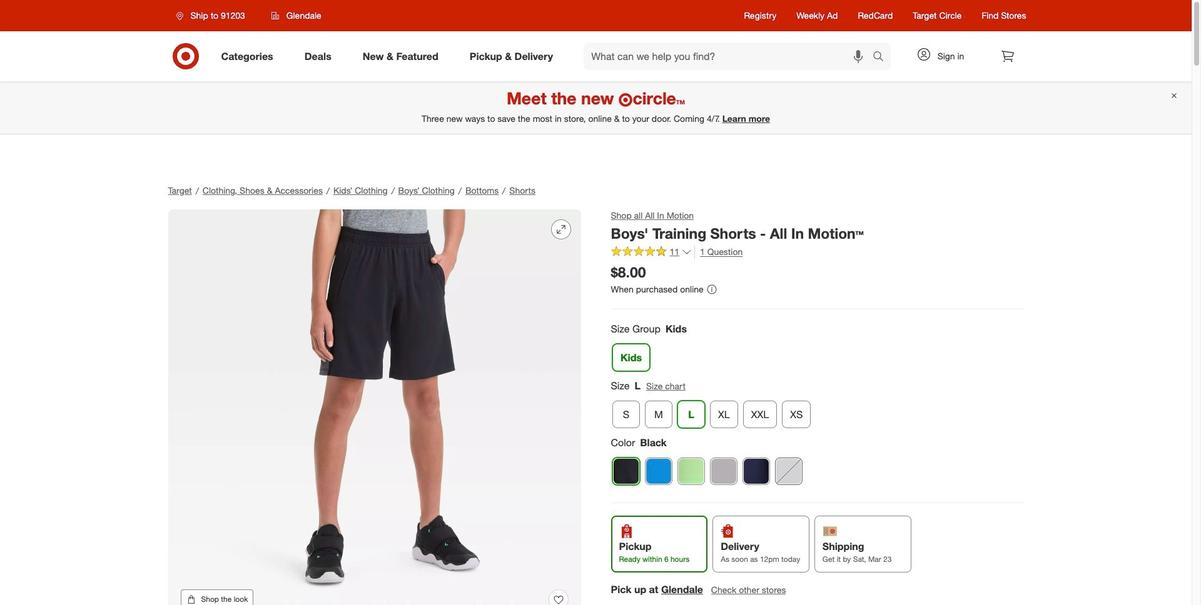 Task type: describe. For each thing, give the bounding box(es) containing it.
black image
[[613, 458, 639, 485]]

navy blue image
[[743, 458, 769, 485]]

boys' training shorts - all in motion™, 1 of 5 image
[[168, 210, 581, 606]]

blue image
[[645, 458, 672, 485]]



Task type: locate. For each thing, give the bounding box(es) containing it.
1 group from the top
[[610, 322, 1024, 377]]

2 group from the top
[[610, 379, 1024, 434]]

green image
[[678, 458, 704, 485]]

heather black  - out of stock image
[[775, 458, 802, 485]]

0 vertical spatial group
[[610, 322, 1024, 377]]

What can we help you find? suggestions appear below search field
[[584, 43, 875, 70]]

1 vertical spatial group
[[610, 379, 1024, 434]]

group
[[610, 322, 1024, 377], [610, 379, 1024, 434]]

light gray image
[[710, 458, 737, 485]]



Task type: vqa. For each thing, say whether or not it's contained in the screenshot.
What'S New
no



